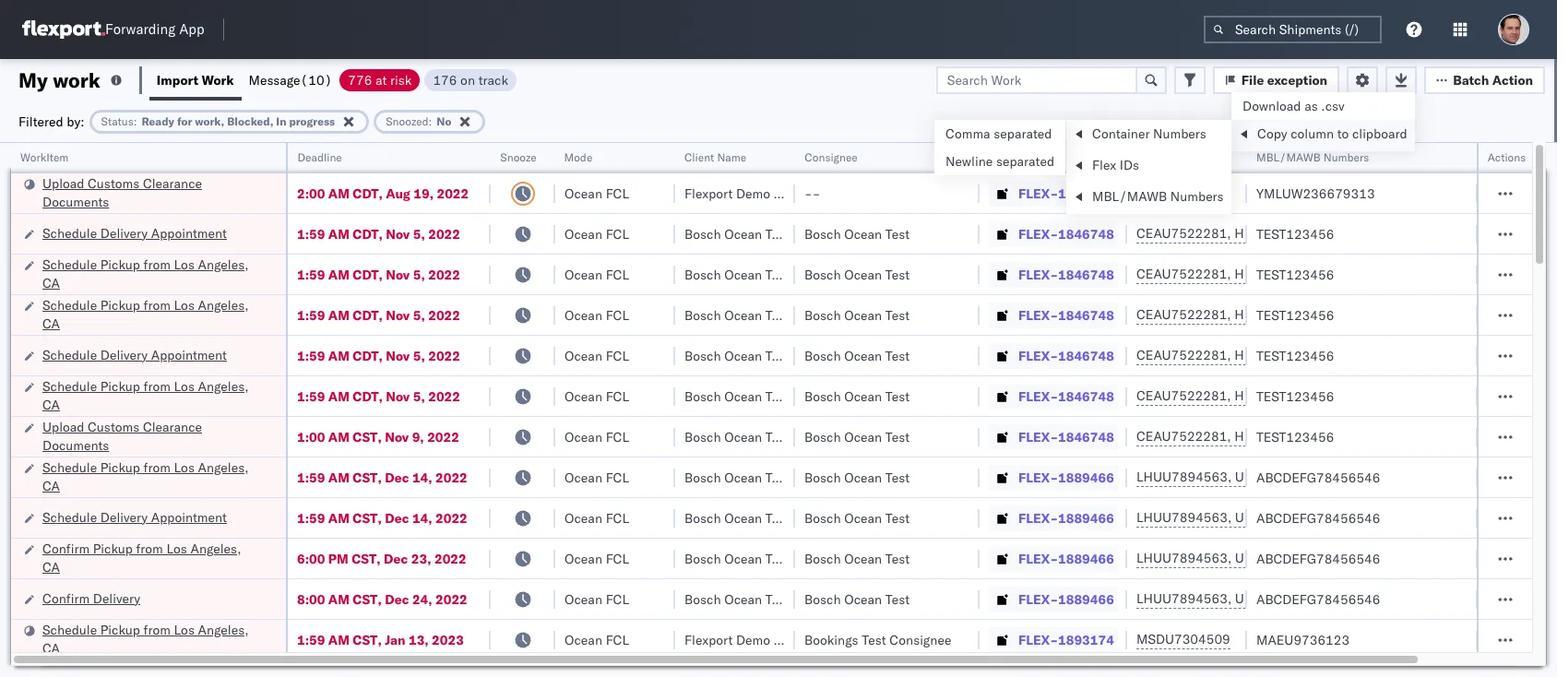 Task type: describe. For each thing, give the bounding box(es) containing it.
1846748 for schedule delivery appointment button associated with 1:59 am cdt, nov 5, 2022
[[1058, 347, 1114, 364]]

3 schedule pickup from los angeles, ca link from the top
[[42, 377, 262, 414]]

forwarding app
[[105, 21, 204, 38]]

upload for 1:00 am cst, nov 9, 2022
[[42, 418, 84, 435]]

hlxu8034992 for 1:00 am cst, nov 9, 2022's upload customs clearance documents button
[[1332, 428, 1423, 445]]

nov for 1:00 am cst, nov 9, 2022 upload customs clearance documents link
[[385, 428, 409, 445]]

client
[[684, 150, 714, 164]]

am for 2:00 am cdt, aug 19, 2022 upload customs clearance documents link
[[328, 185, 349, 202]]

24,
[[412, 591, 432, 607]]

at
[[375, 71, 387, 88]]

2022 for 2:00 am cdt, aug 19, 2022 upload customs clearance documents link
[[437, 185, 469, 202]]

10 flex- from the top
[[1018, 550, 1058, 567]]

12 fcl from the top
[[606, 631, 629, 648]]

from for 2nd schedule pickup from los angeles, ca link from the bottom of the page
[[143, 459, 171, 476]]

lhuu7894563, uetu5238478 for schedule delivery appointment
[[1136, 509, 1325, 526]]

uetu5238478 for schedule pickup from los angeles, ca
[[1235, 469, 1325, 485]]

8 fcl from the top
[[606, 469, 629, 486]]

import work
[[157, 71, 234, 88]]

snoozed : no
[[386, 114, 451, 128]]

1:59 am cst, dec 14, 2022 for schedule pickup from los angeles, ca
[[297, 469, 467, 486]]

6 hlxu6269489, from the top
[[1234, 428, 1329, 445]]

9 flex- from the top
[[1018, 510, 1058, 526]]

filtered by:
[[18, 113, 85, 130]]

name
[[717, 150, 747, 164]]

1 1:59 am cdt, nov 5, 2022 from the top
[[297, 226, 460, 242]]

1 hlxu6269489, from the top
[[1234, 225, 1329, 242]]

lhuu7894563, for schedule delivery appointment
[[1136, 509, 1232, 526]]

2022 for confirm pickup from los angeles, ca link
[[434, 550, 466, 567]]

hlxu8034992 for 2nd "schedule pickup from los angeles, ca" button from the top
[[1332, 306, 1423, 323]]

cst, for schedule delivery appointment link related to 1:59 am cst, dec 14, 2022
[[353, 510, 382, 526]]

my
[[18, 67, 48, 93]]

mbl/mawb numbers inside list box
[[1092, 188, 1224, 205]]

on
[[460, 71, 475, 88]]

8 flex- from the top
[[1018, 469, 1058, 486]]

schedule pickup from los angeles, ca for 3rd schedule pickup from los angeles, ca link from the top
[[42, 378, 249, 413]]

5 flex- from the top
[[1018, 347, 1058, 364]]

1 ceau7522281, from the top
[[1136, 225, 1231, 242]]

gaurav jawla for schedule delivery appointment
[[1487, 347, 1557, 364]]

uetu5238478 for schedule delivery appointment
[[1235, 509, 1325, 526]]

.csv
[[1321, 98, 1345, 114]]

6 flex-1846748 from the top
[[1018, 428, 1114, 445]]

1:59 am cdt, nov 5, 2022 for 5th "schedule pickup from los angeles, ca" button from the bottom of the page
[[297, 266, 460, 283]]

bookings
[[804, 631, 858, 648]]

3 fcl from the top
[[606, 266, 629, 283]]

ymluw236679313
[[1256, 185, 1375, 202]]

3 flex- from the top
[[1018, 266, 1058, 283]]

: for snoozed
[[429, 114, 432, 128]]

los inside confirm pickup from los angeles, ca
[[166, 540, 187, 557]]

upload customs clearance documents button for 2:00 am cdt, aug 19, 2022
[[42, 174, 262, 213]]

2 schedule pickup from los angeles, ca button from the top
[[42, 296, 262, 334]]

ocean fcl for 5th schedule pickup from los angeles, ca link from the bottom of the page
[[565, 266, 629, 283]]

1 schedule delivery appointment link from the top
[[42, 224, 227, 242]]

1 1:59 from the top
[[297, 226, 325, 242]]

deadline
[[297, 150, 342, 164]]

lhuu7894563, for confirm pickup from los angeles, ca
[[1136, 550, 1232, 566]]

confirm for confirm delivery
[[42, 590, 90, 606]]

schedule pickup from los angeles, ca for 5th schedule pickup from los angeles, ca link from the bottom of the page
[[42, 256, 249, 291]]

maeu9736123
[[1256, 631, 1350, 648]]

abcdefg78456546 for schedule pickup from los angeles, ca
[[1256, 469, 1380, 486]]

5 ceau7522281, from the top
[[1136, 387, 1231, 404]]

ocean fcl for schedule delivery appointment link related to 1:59 am cst, dec 14, 2022
[[565, 510, 629, 526]]

2 gaurav jawla from the top
[[1487, 226, 1557, 242]]

2 fcl from the top
[[606, 226, 629, 242]]

consignee button
[[795, 147, 961, 165]]

ocean fcl for 2nd schedule pickup from los angeles, ca link from the bottom of the page
[[565, 469, 629, 486]]

confirm delivery button
[[42, 589, 140, 609]]

1893174
[[1058, 631, 1114, 648]]

1:59 am cdt, nov 5, 2022 for 3rd "schedule pickup from los angeles, ca" button from the top of the page
[[297, 388, 460, 404]]

2022 for second schedule pickup from los angeles, ca link from the top of the page
[[428, 307, 460, 323]]

flex-1893174
[[1018, 631, 1114, 648]]

copy
[[1257, 125, 1287, 142]]

ocean fcl for 2:00 am cdt, aug 19, 2022 upload customs clearance documents link
[[565, 185, 629, 202]]

1 schedule pickup from los angeles, ca link from the top
[[42, 255, 262, 292]]

msdu7304509
[[1136, 631, 1230, 648]]

upload customs clearance documents button for 1:00 am cst, nov 9, 2022
[[42, 417, 262, 456]]

demo for -
[[736, 185, 770, 202]]

flexport for --
[[684, 185, 733, 202]]

test123456 for 2nd "schedule pickup from los angeles, ca" button from the top
[[1256, 307, 1334, 323]]

upload customs clearance documents for 1:00 am cst, nov 9, 2022
[[42, 418, 202, 453]]

import work button
[[149, 59, 241, 101]]

am for fifth schedule pickup from los angeles, ca link
[[328, 631, 349, 648]]

2 schedule pickup from los angeles, ca link from the top
[[42, 296, 262, 333]]

app
[[179, 21, 204, 38]]

13,
[[409, 631, 429, 648]]

jawla for schedule delivery appointment
[[1532, 347, 1557, 364]]

11 fcl from the top
[[606, 591, 629, 607]]

resize handle column header for container numbers
[[1225, 143, 1247, 677]]

by:
[[67, 113, 85, 130]]

1:59 for 5th "schedule pickup from los angeles, ca" button from the bottom of the page
[[297, 266, 325, 283]]

confirm pickup from los angeles, ca
[[42, 540, 241, 575]]

numbers inside button
[[1136, 158, 1182, 172]]

4 flex-1889466 from the top
[[1018, 591, 1114, 607]]

8:00 am cst, dec 24, 2022
[[297, 591, 467, 607]]

2:00
[[297, 185, 325, 202]]

2 - from the left
[[812, 185, 820, 202]]

10 am from the top
[[328, 591, 349, 607]]

am for 1:00 am cst, nov 9, 2022 upload customs clearance documents link
[[328, 428, 349, 445]]

4 abcdefg78456546 from the top
[[1256, 591, 1380, 607]]

flex id button
[[980, 147, 1109, 165]]

1 hlxu8034992 from the top
[[1332, 225, 1423, 242]]

documents for 2:00
[[42, 193, 109, 210]]

1 schedule delivery appointment button from the top
[[42, 224, 227, 244]]

schedule delivery appointment button for 1:59 am cdt, nov 5, 2022
[[42, 345, 227, 366]]

1 appointment from the top
[[151, 225, 227, 241]]

176 on track
[[433, 71, 508, 88]]

resize handle column header for consignee
[[957, 143, 980, 677]]

risk
[[390, 71, 412, 88]]

776
[[348, 71, 372, 88]]

11 flex- from the top
[[1018, 591, 1058, 607]]

ca for second schedule pickup from los angeles, ca link from the top of the page
[[42, 315, 60, 332]]

work
[[53, 67, 100, 93]]

nov for 1:59 am cdt, nov 5, 2022 schedule delivery appointment link
[[386, 347, 410, 364]]

5 fcl from the top
[[606, 347, 629, 364]]

776 at risk
[[348, 71, 412, 88]]

jan
[[385, 631, 405, 648]]

2022 for 1:59 am cdt, nov 5, 2022 schedule delivery appointment link
[[428, 347, 460, 364]]

6 fcl from the top
[[606, 388, 629, 404]]

progress
[[289, 114, 335, 128]]

2 jawla from the top
[[1532, 226, 1557, 242]]

column
[[1291, 125, 1334, 142]]

newline separated
[[945, 153, 1054, 170]]

--
[[804, 185, 820, 202]]

7 fcl from the top
[[606, 428, 629, 445]]

container inside list box
[[1092, 125, 1150, 142]]

ocean fcl for confirm pickup from los angeles, ca link
[[565, 550, 629, 567]]

4 hlxu6269489, from the top
[[1234, 347, 1329, 363]]

status : ready for work, blocked, in progress
[[101, 114, 335, 128]]

confirm delivery link
[[42, 589, 140, 607]]

test123456 for 1:00 am cst, nov 9, 2022's upload customs clearance documents button
[[1256, 428, 1334, 445]]

comma
[[945, 125, 990, 142]]

2022 for 1:00 am cst, nov 9, 2022 upload customs clearance documents link
[[427, 428, 459, 445]]

2 flex- from the top
[[1018, 226, 1058, 242]]

3 schedule pickup from los angeles, ca button from the top
[[42, 377, 262, 416]]

mbl/mawb numbers button
[[1247, 147, 1459, 165]]

4 lhuu7894563, from the top
[[1136, 590, 1232, 607]]

1 test123456 from the top
[[1256, 226, 1334, 242]]

4 1889466 from the top
[[1058, 591, 1114, 607]]

mbl/mawb inside "button"
[[1256, 150, 1321, 164]]

flexport. image
[[22, 20, 105, 39]]

container numbers inside list box
[[1092, 125, 1206, 142]]

schedule delivery appointment button for 1:59 am cst, dec 14, 2022
[[42, 508, 227, 528]]

1889466 for schedule delivery appointment
[[1058, 510, 1114, 526]]

list box containing download as .csv
[[1231, 92, 1415, 151]]

caiu7969337
[[1136, 184, 1223, 201]]

confirm delivery
[[42, 590, 140, 606]]

import
[[157, 71, 198, 88]]

message
[[249, 71, 300, 88]]

flex-1846748 for schedule delivery appointment button associated with 1:59 am cdt, nov 5, 2022
[[1018, 347, 1114, 364]]

blocked,
[[227, 114, 273, 128]]

ceau7522281, hlxu6269489, hlxu8034992 for schedule delivery appointment button associated with 1:59 am cdt, nov 5, 2022
[[1136, 347, 1423, 363]]

19,
[[414, 185, 434, 202]]

1846748 for 1:00 am cst, nov 9, 2022's upload customs clearance documents button
[[1058, 428, 1114, 445]]

flexport demo consignee for bookings
[[684, 631, 836, 648]]

am for 1:59 am cdt, nov 5, 2022 schedule delivery appointment link
[[328, 347, 349, 364]]

abcdefg78456546 for schedule delivery appointment
[[1256, 510, 1380, 526]]

176
[[433, 71, 457, 88]]

schedule for second "schedule pickup from los angeles, ca" button from the bottom
[[42, 459, 97, 476]]

lhuu7894563, uetu5238478 for confirm pickup from los angeles, ca
[[1136, 550, 1325, 566]]

2022 for schedule delivery appointment link related to 1:59 am cst, dec 14, 2022
[[435, 510, 467, 526]]

client name
[[684, 150, 747, 164]]

angeles, for fifth schedule pickup from los angeles, ca link
[[198, 621, 249, 638]]

2022 for 3rd schedule pickup from los angeles, ca link from the top
[[428, 388, 460, 404]]

9,
[[412, 428, 424, 445]]

my work
[[18, 67, 100, 93]]

9 fcl from the top
[[606, 510, 629, 526]]

as
[[1304, 98, 1318, 114]]

batch action
[[1453, 71, 1533, 88]]

resize handle column header for client name
[[773, 143, 795, 677]]

delivery for confirm delivery "button"
[[93, 590, 140, 606]]

3 resize handle column header from the left
[[533, 143, 555, 677]]

1 ceau7522281, hlxu6269489, hlxu8034992 from the top
[[1136, 225, 1423, 242]]

client name button
[[675, 147, 777, 165]]

Search Work text field
[[936, 66, 1137, 94]]

1 cdt, from the top
[[353, 185, 383, 202]]

nov for 5th schedule pickup from los angeles, ca link from the bottom of the page
[[386, 266, 410, 283]]

confirm pickup from los angeles, ca button
[[42, 539, 262, 578]]

jawla for upload customs clearance documents
[[1532, 185, 1557, 202]]

file
[[1241, 71, 1264, 88]]

1 fcl from the top
[[606, 185, 629, 202]]

4 lhuu7894563, uetu5238478 from the top
[[1136, 590, 1325, 607]]

newline
[[945, 153, 993, 170]]

clipboard
[[1352, 125, 1407, 142]]

numbers inside "button"
[[1323, 150, 1369, 164]]

3 hlxu6269489, from the top
[[1234, 306, 1329, 323]]

1 schedule pickup from los angeles, ca button from the top
[[42, 255, 262, 294]]

5 schedule pickup from los angeles, ca button from the top
[[42, 620, 262, 659]]

2 am from the top
[[328, 226, 349, 242]]

separated for newline separated
[[996, 153, 1054, 170]]

ceau7522281, hlxu6269489, hlxu8034992 for 2nd "schedule pickup from los angeles, ca" button from the top
[[1136, 306, 1423, 323]]

work,
[[195, 114, 224, 128]]

mbl/mawb numbers inside "button"
[[1256, 150, 1369, 164]]

confirm pickup from los angeles, ca link
[[42, 539, 262, 576]]

4 flex- from the top
[[1018, 307, 1058, 323]]

file exception
[[1241, 71, 1328, 88]]

cdt, for 5th schedule pickup from los angeles, ca link from the bottom of the page
[[353, 266, 383, 283]]

ca for 3rd schedule pickup from los angeles, ca link from the top
[[42, 396, 60, 413]]

pm
[[328, 550, 348, 567]]

1:59 for 1:59 am cst, dec 14, 2022 schedule delivery appointment button
[[297, 510, 325, 526]]

6:00
[[297, 550, 325, 567]]

batch
[[1453, 71, 1489, 88]]

download as .csv
[[1243, 98, 1345, 114]]

2 gaurav from the top
[[1487, 226, 1528, 242]]

from for 3rd schedule pickup from los angeles, ca link from the top
[[143, 378, 171, 394]]

message (10)
[[249, 71, 332, 88]]

copy column to clipboard
[[1257, 125, 1407, 142]]

2 ceau7522281, from the top
[[1136, 266, 1231, 282]]

6 ceau7522281, from the top
[[1136, 428, 1231, 445]]

for
[[177, 114, 192, 128]]

download
[[1243, 98, 1301, 114]]

4 schedule pickup from los angeles, ca link from the top
[[42, 458, 262, 495]]

schedule for 2nd "schedule pickup from los angeles, ca" button from the top
[[42, 297, 97, 313]]

1 - from the left
[[804, 185, 812, 202]]

gaurav for schedule pickup from los angeles, ca
[[1487, 266, 1528, 283]]

ready
[[142, 114, 174, 128]]

mode button
[[555, 147, 657, 165]]

ceau7522281, hlxu6269489, hlxu8034992 for 3rd "schedule pickup from los angeles, ca" button from the top of the page
[[1136, 387, 1423, 404]]

forwarding app link
[[22, 20, 204, 39]]

1:00
[[297, 428, 325, 445]]

1 flex-1846748 from the top
[[1018, 226, 1114, 242]]

23,
[[411, 550, 431, 567]]

comma separated
[[945, 125, 1052, 142]]

hlxu8034992 for 5th "schedule pickup from los angeles, ca" button from the bottom of the page
[[1332, 266, 1423, 282]]

schedule pickup from los angeles, ca for 2nd schedule pickup from los angeles, ca link from the bottom of the page
[[42, 459, 249, 494]]

1 schedule delivery appointment from the top
[[42, 225, 227, 241]]

1889466 for confirm pickup from los angeles, ca
[[1058, 550, 1114, 567]]



Task type: locate. For each thing, give the bounding box(es) containing it.
8:00
[[297, 591, 325, 607]]

abcdefg78456546
[[1256, 469, 1380, 486], [1256, 510, 1380, 526], [1256, 550, 1380, 567], [1256, 591, 1380, 607]]

operator
[[1487, 150, 1531, 164]]

omkar for lhuu7894563, uetu5238478
[[1487, 550, 1526, 567]]

ca for confirm pickup from los angeles, ca link
[[42, 559, 60, 575]]

flex left the ids
[[1092, 157, 1116, 173]]

2 uetu5238478 from the top
[[1235, 509, 1325, 526]]

1 flex-1889466 from the top
[[1018, 469, 1114, 486]]

14, for schedule pickup from los angeles, ca
[[412, 469, 432, 486]]

dec up 6:00 pm cst, dec 23, 2022
[[385, 510, 409, 526]]

0 vertical spatial demo
[[736, 185, 770, 202]]

0 horizontal spatial mbl/mawb numbers
[[1092, 188, 1224, 205]]

confirm inside "button"
[[42, 590, 90, 606]]

6 ca from the top
[[42, 640, 60, 656]]

11 am from the top
[[328, 631, 349, 648]]

container numbers up caiu7969337
[[1136, 143, 1186, 172]]

2 clearance from the top
[[143, 418, 202, 435]]

1 horizontal spatial :
[[429, 114, 432, 128]]

flex inside button
[[989, 150, 1010, 164]]

flex-1660288 button
[[989, 180, 1118, 206], [989, 180, 1118, 206]]

1 flex- from the top
[[1018, 185, 1058, 202]]

cst, up 6:00 pm cst, dec 23, 2022
[[353, 510, 382, 526]]

flex-1660288
[[1018, 185, 1114, 202]]

mbl/mawb numbers
[[1256, 150, 1369, 164], [1092, 188, 1224, 205]]

1 5, from the top
[[413, 226, 425, 242]]

7 am from the top
[[328, 428, 349, 445]]

container numbers up the ids
[[1092, 125, 1206, 142]]

10 fcl from the top
[[606, 550, 629, 567]]

1 1846748 from the top
[[1058, 226, 1114, 242]]

1:00 am cst, nov 9, 2022
[[297, 428, 459, 445]]

1 vertical spatial demo
[[736, 631, 770, 648]]

mbl/mawb down copy
[[1256, 150, 1321, 164]]

dec
[[385, 469, 409, 486], [385, 510, 409, 526], [384, 550, 408, 567], [385, 591, 409, 607]]

separated
[[994, 125, 1052, 142], [996, 153, 1054, 170]]

angeles, for 3rd schedule pickup from los angeles, ca link from the top
[[198, 378, 249, 394]]

1:59 for second "schedule pickup from los angeles, ca" button from the bottom
[[297, 469, 325, 486]]

0 vertical spatial schedule delivery appointment link
[[42, 224, 227, 242]]

test123456
[[1256, 226, 1334, 242], [1256, 266, 1334, 283], [1256, 307, 1334, 323], [1256, 347, 1334, 364], [1256, 388, 1334, 404], [1256, 428, 1334, 445]]

flex for flex ids
[[1092, 157, 1116, 173]]

no
[[437, 114, 451, 128]]

ocean fcl for 3rd schedule pickup from los angeles, ca link from the top
[[565, 388, 629, 404]]

fcl
[[606, 185, 629, 202], [606, 226, 629, 242], [606, 266, 629, 283], [606, 307, 629, 323], [606, 347, 629, 364], [606, 388, 629, 404], [606, 428, 629, 445], [606, 469, 629, 486], [606, 510, 629, 526], [606, 550, 629, 567], [606, 591, 629, 607], [606, 631, 629, 648]]

1 upload customs clearance documents button from the top
[[42, 174, 262, 213]]

1660288
[[1058, 185, 1114, 202]]

4 am from the top
[[328, 307, 349, 323]]

bookings test consignee
[[804, 631, 951, 648]]

dec left the 24,
[[385, 591, 409, 607]]

flex-1846748 for 5th "schedule pickup from los angeles, ca" button from the bottom of the page
[[1018, 266, 1114, 283]]

0 horizontal spatial :
[[134, 114, 137, 128]]

1 vertical spatial flexport demo consignee
[[684, 631, 836, 648]]

bosch ocean test
[[684, 226, 790, 242], [804, 226, 910, 242], [684, 266, 790, 283], [804, 266, 910, 283], [684, 307, 790, 323], [804, 307, 910, 323], [684, 347, 790, 364], [804, 347, 910, 364], [684, 388, 790, 404], [804, 388, 910, 404], [684, 428, 790, 445], [804, 428, 910, 445], [684, 469, 790, 486], [804, 469, 910, 486], [684, 510, 790, 526], [804, 510, 910, 526], [684, 550, 790, 567], [804, 550, 910, 567], [684, 591, 790, 607], [804, 591, 910, 607]]

upload customs clearance documents for 2:00 am cdt, aug 19, 2022
[[42, 175, 202, 210]]

flex ids
[[1092, 157, 1139, 173]]

1:59 am cdt, nov 5, 2022 for 2nd "schedule pickup from los angeles, ca" button from the top
[[297, 307, 460, 323]]

snooze
[[500, 150, 536, 164]]

container numbers
[[1092, 125, 1206, 142], [1136, 143, 1186, 172]]

demo for bookings
[[736, 631, 770, 648]]

1:59 am cst, jan 13, 2023
[[297, 631, 464, 648]]

upload customs clearance documents link for 1:00 am cst, nov 9, 2022
[[42, 417, 262, 454]]

5, for 1:59 am cdt, nov 5, 2022 schedule delivery appointment link
[[413, 347, 425, 364]]

1 vertical spatial 1:59 am cst, dec 14, 2022
[[297, 510, 467, 526]]

schedule delivery appointment
[[42, 225, 227, 241], [42, 346, 227, 363], [42, 509, 227, 525]]

1 vertical spatial upload customs clearance documents link
[[42, 417, 262, 454]]

id
[[1012, 150, 1024, 164]]

ca inside confirm pickup from los angeles, ca
[[42, 559, 60, 575]]

schedule
[[42, 225, 97, 241], [42, 256, 97, 273], [42, 297, 97, 313], [42, 346, 97, 363], [42, 378, 97, 394], [42, 459, 97, 476], [42, 509, 97, 525], [42, 621, 97, 638]]

schedule pickup from los angeles, ca for second schedule pickup from los angeles, ca link from the top of the page
[[42, 297, 249, 332]]

2 vertical spatial schedule delivery appointment
[[42, 509, 227, 525]]

omkar savan for ceau7522281, hlxu6269489, hlxu8034992
[[1487, 307, 1557, 323]]

deadline button
[[288, 147, 472, 165]]

los
[[174, 256, 195, 273], [174, 297, 195, 313], [174, 378, 195, 394], [174, 459, 195, 476], [166, 540, 187, 557], [174, 621, 195, 638]]

gaurav for upload customs clearance documents
[[1487, 185, 1528, 202]]

confirm up confirm delivery link
[[42, 540, 90, 557]]

3 ceau7522281, from the top
[[1136, 306, 1231, 323]]

hlxu8034992 for schedule delivery appointment button associated with 1:59 am cdt, nov 5, 2022
[[1332, 347, 1423, 363]]

9 ocean fcl from the top
[[565, 510, 629, 526]]

0 horizontal spatial list box
[[934, 120, 1066, 175]]

test123456 for schedule delivery appointment button associated with 1:59 am cdt, nov 5, 2022
[[1256, 347, 1334, 364]]

7 ocean fcl from the top
[[565, 428, 629, 445]]

lhuu7894563, for schedule pickup from los angeles, ca
[[1136, 469, 1232, 485]]

demo
[[736, 185, 770, 202], [736, 631, 770, 648]]

1846748
[[1058, 226, 1114, 242], [1058, 266, 1114, 283], [1058, 307, 1114, 323], [1058, 347, 1114, 364], [1058, 388, 1114, 404], [1058, 428, 1114, 445]]

2 vertical spatial appointment
[[151, 509, 227, 525]]

delivery inside "button"
[[93, 590, 140, 606]]

mbl/mawb numbers down the ids
[[1092, 188, 1224, 205]]

1 vertical spatial separated
[[996, 153, 1054, 170]]

14, for schedule delivery appointment
[[412, 510, 432, 526]]

upload customs clearance documents button
[[42, 174, 262, 213], [42, 417, 262, 456]]

dec for schedule pickup from los angeles, ca
[[385, 469, 409, 486]]

5 cdt, from the top
[[353, 347, 383, 364]]

1 vertical spatial mbl/mawb
[[1092, 188, 1167, 205]]

resize handle column header for mode
[[653, 143, 675, 677]]

1 demo from the top
[[736, 185, 770, 202]]

2 schedule delivery appointment link from the top
[[42, 345, 227, 364]]

uetu5238478 for confirm pickup from los angeles, ca
[[1235, 550, 1325, 566]]

0 vertical spatial mbl/mawb numbers
[[1256, 150, 1369, 164]]

status
[[101, 114, 134, 128]]

4 schedule pickup from los angeles, ca button from the top
[[42, 458, 262, 497]]

1 vertical spatial documents
[[42, 437, 109, 453]]

2 schedule delivery appointment button from the top
[[42, 345, 227, 366]]

schedule for 1:59 am cst, dec 14, 2022 schedule delivery appointment button
[[42, 509, 97, 525]]

2 hlxu8034992 from the top
[[1332, 266, 1423, 282]]

0 vertical spatial upload customs clearance documents link
[[42, 174, 262, 211]]

customs for 1:00 am cst, nov 9, 2022
[[88, 418, 140, 435]]

1 horizontal spatial list box
[[1066, 120, 1231, 214]]

2 schedule from the top
[[42, 256, 97, 273]]

abcdefg78456546 for confirm pickup from los angeles, ca
[[1256, 550, 1380, 567]]

forwarding
[[105, 21, 176, 38]]

cdt, for 1:59 am cdt, nov 5, 2022 schedule delivery appointment link
[[353, 347, 383, 364]]

12 ocean fcl from the top
[[565, 631, 629, 648]]

flexport demo consignee
[[684, 185, 836, 202], [684, 631, 836, 648]]

omkar savan
[[1487, 307, 1557, 323], [1487, 550, 1557, 567]]

jawla
[[1532, 185, 1557, 202], [1532, 226, 1557, 242], [1532, 266, 1557, 283], [1532, 347, 1557, 364]]

1:59
[[297, 226, 325, 242], [297, 266, 325, 283], [297, 307, 325, 323], [297, 347, 325, 364], [297, 388, 325, 404], [297, 469, 325, 486], [297, 510, 325, 526], [297, 631, 325, 648]]

flex-1846748
[[1018, 226, 1114, 242], [1018, 266, 1114, 283], [1018, 307, 1114, 323], [1018, 347, 1114, 364], [1018, 388, 1114, 404], [1018, 428, 1114, 445]]

angeles, for 2nd schedule pickup from los angeles, ca link from the bottom of the page
[[198, 459, 249, 476]]

1 vertical spatial schedule delivery appointment link
[[42, 345, 227, 364]]

0 vertical spatial clearance
[[143, 175, 202, 191]]

1 vertical spatial appointment
[[151, 346, 227, 363]]

container up caiu7969337
[[1136, 143, 1186, 157]]

4 flex-1846748 from the top
[[1018, 347, 1114, 364]]

resize handle column header for deadline
[[469, 143, 491, 677]]

5 5, from the top
[[413, 388, 425, 404]]

angeles, for 5th schedule pickup from los angeles, ca link from the bottom of the page
[[198, 256, 249, 273]]

4 fcl from the top
[[606, 307, 629, 323]]

0 vertical spatial upload
[[42, 175, 84, 191]]

schedule delivery appointment link
[[42, 224, 227, 242], [42, 345, 227, 364], [42, 508, 227, 526]]

0 vertical spatial flexport demo consignee
[[684, 185, 836, 202]]

0 vertical spatial documents
[[42, 193, 109, 210]]

2 cdt, from the top
[[353, 226, 383, 242]]

2 hlxu6269489, from the top
[[1234, 266, 1329, 282]]

delivery for third schedule delivery appointment button from the bottom
[[100, 225, 148, 241]]

2 horizontal spatial list box
[[1231, 92, 1415, 151]]

6 flex- from the top
[[1018, 388, 1058, 404]]

confirm inside confirm pickup from los angeles, ca
[[42, 540, 90, 557]]

5 am from the top
[[328, 347, 349, 364]]

0 vertical spatial schedule delivery appointment
[[42, 225, 227, 241]]

4 uetu5238478 from the top
[[1235, 590, 1325, 607]]

gaurav jawla
[[1487, 185, 1557, 202], [1487, 226, 1557, 242], [1487, 266, 1557, 283], [1487, 347, 1557, 364]]

workitem button
[[11, 147, 268, 165]]

lhuu7894563, uetu5238478 for schedule pickup from los angeles, ca
[[1136, 469, 1325, 485]]

list box containing container numbers
[[1066, 120, 1231, 214]]

4 ceau7522281, hlxu6269489, hlxu8034992 from the top
[[1136, 347, 1423, 363]]

1 abcdefg78456546 from the top
[[1256, 469, 1380, 486]]

2 abcdefg78456546 from the top
[[1256, 510, 1380, 526]]

mbl/mawb down the ids
[[1092, 188, 1167, 205]]

dec down 1:00 am cst, nov 9, 2022
[[385, 469, 409, 486]]

flexport
[[684, 185, 733, 202], [684, 631, 733, 648]]

1:59 am cst, dec 14, 2022 for schedule delivery appointment
[[297, 510, 467, 526]]

1 vertical spatial upload
[[42, 418, 84, 435]]

1:59 for 2nd "schedule pickup from los angeles, ca" button from the top
[[297, 307, 325, 323]]

consignee
[[804, 150, 857, 164], [774, 185, 836, 202], [774, 631, 836, 648], [890, 631, 951, 648]]

5 schedule pickup from los angeles, ca from the top
[[42, 621, 249, 656]]

2 1:59 am cst, dec 14, 2022 from the top
[[297, 510, 467, 526]]

3 schedule delivery appointment from the top
[[42, 509, 227, 525]]

am for 5th schedule pickup from los angeles, ca link from the bottom of the page
[[328, 266, 349, 283]]

5 hlxu6269489, from the top
[[1234, 387, 1329, 404]]

separated up id
[[994, 125, 1052, 142]]

0 vertical spatial mbl/mawb
[[1256, 150, 1321, 164]]

track
[[478, 71, 508, 88]]

2 savan from the top
[[1529, 550, 1557, 567]]

ocean fcl for 1:00 am cst, nov 9, 2022 upload customs clearance documents link
[[565, 428, 629, 445]]

3 ca from the top
[[42, 396, 60, 413]]

savan for lhuu7894563, uetu5238478
[[1529, 550, 1557, 567]]

3 schedule delivery appointment link from the top
[[42, 508, 227, 526]]

consignee inside consignee button
[[804, 150, 857, 164]]

flex for flex id
[[989, 150, 1010, 164]]

2 customs from the top
[[88, 418, 140, 435]]

2022
[[437, 185, 469, 202], [428, 226, 460, 242], [428, 266, 460, 283], [428, 307, 460, 323], [428, 347, 460, 364], [428, 388, 460, 404], [427, 428, 459, 445], [435, 469, 467, 486], [435, 510, 467, 526], [434, 550, 466, 567], [435, 591, 467, 607]]

0 vertical spatial separated
[[994, 125, 1052, 142]]

jawla for schedule pickup from los angeles, ca
[[1532, 266, 1557, 283]]

1 vertical spatial confirm
[[42, 590, 90, 606]]

0 vertical spatial flexport
[[684, 185, 733, 202]]

0 vertical spatial container numbers
[[1092, 125, 1206, 142]]

list box
[[1231, 92, 1415, 151], [934, 120, 1066, 175], [1066, 120, 1231, 214]]

flex-1846748 button
[[989, 221, 1118, 247], [989, 221, 1118, 247], [989, 262, 1118, 287], [989, 262, 1118, 287], [989, 302, 1118, 328], [989, 302, 1118, 328], [989, 343, 1118, 369], [989, 343, 1118, 369], [989, 383, 1118, 409], [989, 383, 1118, 409], [989, 424, 1118, 450], [989, 424, 1118, 450]]

1846748 for 2nd "schedule pickup from los angeles, ca" button from the top
[[1058, 307, 1114, 323]]

schedule pickup from los angeles, ca link
[[42, 255, 262, 292], [42, 296, 262, 333], [42, 377, 262, 414], [42, 458, 262, 495], [42, 620, 262, 657]]

flex
[[989, 150, 1010, 164], [1092, 157, 1116, 173]]

1 vertical spatial omkar
[[1487, 550, 1526, 567]]

1 vertical spatial mbl/mawb numbers
[[1092, 188, 1224, 205]]

6 test123456 from the top
[[1256, 428, 1334, 445]]

lhuu7894563, uetu5238478
[[1136, 469, 1325, 485], [1136, 509, 1325, 526], [1136, 550, 1325, 566], [1136, 590, 1325, 607]]

0 vertical spatial omkar
[[1487, 307, 1526, 323]]

container
[[1092, 125, 1150, 142], [1136, 143, 1186, 157]]

3 abcdefg78456546 from the top
[[1256, 550, 1380, 567]]

3 appointment from the top
[[151, 509, 227, 525]]

0 vertical spatial confirm
[[42, 540, 90, 557]]

flex left id
[[989, 150, 1010, 164]]

1 am from the top
[[328, 185, 349, 202]]

2 vertical spatial schedule delivery appointment button
[[42, 508, 227, 528]]

schedule for 5th "schedule pickup from los angeles, ca" button from the bottom of the page
[[42, 256, 97, 273]]

1:59 am cdt, nov 5, 2022 for schedule delivery appointment button associated with 1:59 am cdt, nov 5, 2022
[[297, 347, 460, 364]]

1:59 for 5th "schedule pickup from los angeles, ca" button from the top
[[297, 631, 325, 648]]

1 horizontal spatial flex
[[1092, 157, 1116, 173]]

list box containing comma separated
[[934, 120, 1066, 175]]

1 vertical spatial savan
[[1529, 550, 1557, 567]]

1889466 for schedule pickup from los angeles, ca
[[1058, 469, 1114, 486]]

2:00 am cdt, aug 19, 2022
[[297, 185, 469, 202]]

cst, left jan
[[353, 631, 382, 648]]

savan for ceau7522281, hlxu6269489, hlxu8034992
[[1529, 307, 1557, 323]]

3 flex-1889466 from the top
[[1018, 550, 1114, 567]]

nov for 3rd schedule pickup from los angeles, ca link from the top
[[386, 388, 410, 404]]

1 horizontal spatial mbl/mawb
[[1256, 150, 1321, 164]]

2 ceau7522281, hlxu6269489, hlxu8034992 from the top
[[1136, 266, 1423, 282]]

11 ocean fcl from the top
[[565, 591, 629, 607]]

0 vertical spatial appointment
[[151, 225, 227, 241]]

dec for schedule delivery appointment
[[385, 510, 409, 526]]

ca for fifth schedule pickup from los angeles, ca link
[[42, 640, 60, 656]]

1 uetu5238478 from the top
[[1235, 469, 1325, 485]]

10 ocean fcl from the top
[[565, 550, 629, 567]]

gaurav jawla for upload customs clearance documents
[[1487, 185, 1557, 202]]

schedule delivery appointment for 1:59 am cdt, nov 5, 2022
[[42, 346, 227, 363]]

from inside confirm pickup from los angeles, ca
[[136, 540, 163, 557]]

mbl/mawb numbers down column at top right
[[1256, 150, 1369, 164]]

appointment for 1:59 am cst, dec 14, 2022
[[151, 509, 227, 525]]

0 horizontal spatial flex
[[989, 150, 1010, 164]]

8 schedule from the top
[[42, 621, 97, 638]]

ca for 5th schedule pickup from los angeles, ca link from the bottom of the page
[[42, 274, 60, 291]]

10 resize handle column header from the left
[[1510, 143, 1532, 677]]

3 lhuu7894563, from the top
[[1136, 550, 1232, 566]]

container numbers inside button
[[1136, 143, 1186, 172]]

exception
[[1267, 71, 1328, 88]]

confirm
[[42, 540, 90, 557], [42, 590, 90, 606]]

confirm down confirm pickup from los angeles, ca
[[42, 590, 90, 606]]

cst, left 9,
[[353, 428, 382, 445]]

ocean fcl
[[565, 185, 629, 202], [565, 226, 629, 242], [565, 266, 629, 283], [565, 307, 629, 323], [565, 347, 629, 364], [565, 388, 629, 404], [565, 428, 629, 445], [565, 469, 629, 486], [565, 510, 629, 526], [565, 550, 629, 567], [565, 591, 629, 607], [565, 631, 629, 648]]

6 am from the top
[[328, 388, 349, 404]]

14, down 9,
[[412, 469, 432, 486]]

0 vertical spatial 1:59 am cst, dec 14, 2022
[[297, 469, 467, 486]]

customs for 2:00 am cdt, aug 19, 2022
[[88, 175, 140, 191]]

5 schedule pickup from los angeles, ca link from the top
[[42, 620, 262, 657]]

5, for 5th schedule pickup from los angeles, ca link from the bottom of the page
[[413, 266, 425, 283]]

omkar for ceau7522281, hlxu6269489, hlxu8034992
[[1487, 307, 1526, 323]]

0 vertical spatial customs
[[88, 175, 140, 191]]

schedule pickup from los angeles, ca for fifth schedule pickup from los angeles, ca link
[[42, 621, 249, 656]]

dec for confirm pickup from los angeles, ca
[[384, 550, 408, 567]]

7 schedule from the top
[[42, 509, 97, 525]]

2 1846748 from the top
[[1058, 266, 1114, 283]]

workitem
[[20, 150, 69, 164]]

0 vertical spatial schedule delivery appointment button
[[42, 224, 227, 244]]

2 documents from the top
[[42, 437, 109, 453]]

1 flexport from the top
[[684, 185, 733, 202]]

filtered
[[18, 113, 63, 130]]

1 vertical spatial upload customs clearance documents
[[42, 418, 202, 453]]

clearance for 1:00 am cst, nov 9, 2022
[[143, 418, 202, 435]]

0 vertical spatial savan
[[1529, 307, 1557, 323]]

8 ocean fcl from the top
[[565, 469, 629, 486]]

ids
[[1120, 157, 1139, 173]]

ceau7522281, hlxu6269489, hlxu8034992 for 5th "schedule pickup from los angeles, ca" button from the bottom of the page
[[1136, 266, 1423, 282]]

2 upload from the top
[[42, 418, 84, 435]]

: left ready at the top left of the page
[[134, 114, 137, 128]]

mode
[[565, 150, 593, 164]]

schedule for 3rd "schedule pickup from los angeles, ca" button from the top of the page
[[42, 378, 97, 394]]

1 vertical spatial schedule delivery appointment button
[[42, 345, 227, 366]]

1:59 am cst, dec 14, 2022 up 6:00 pm cst, dec 23, 2022
[[297, 510, 467, 526]]

test
[[765, 226, 790, 242], [885, 226, 910, 242], [765, 266, 790, 283], [885, 266, 910, 283], [765, 307, 790, 323], [885, 307, 910, 323], [765, 347, 790, 364], [885, 347, 910, 364], [765, 388, 790, 404], [885, 388, 910, 404], [765, 428, 790, 445], [885, 428, 910, 445], [765, 469, 790, 486], [885, 469, 910, 486], [765, 510, 790, 526], [885, 510, 910, 526], [765, 550, 790, 567], [885, 550, 910, 567], [765, 591, 790, 607], [885, 591, 910, 607], [862, 631, 886, 648]]

0 vertical spatial upload customs clearance documents
[[42, 175, 202, 210]]

6:00 pm cst, dec 23, 2022
[[297, 550, 466, 567]]

1 vertical spatial customs
[[88, 418, 140, 435]]

work
[[202, 71, 234, 88]]

1 vertical spatial omkar savan
[[1487, 550, 1557, 567]]

14, up 23,
[[412, 510, 432, 526]]

resize handle column header
[[264, 143, 286, 677], [469, 143, 491, 677], [533, 143, 555, 677], [653, 143, 675, 677], [773, 143, 795, 677], [957, 143, 980, 677], [1105, 143, 1127, 677], [1225, 143, 1247, 677], [1456, 143, 1478, 677], [1510, 143, 1532, 677]]

4 gaurav from the top
[[1487, 347, 1528, 364]]

7 flex- from the top
[[1018, 428, 1058, 445]]

1 vertical spatial schedule delivery appointment
[[42, 346, 227, 363]]

1 customs from the top
[[88, 175, 140, 191]]

1 horizontal spatial mbl/mawb numbers
[[1256, 150, 1369, 164]]

(10)
[[300, 71, 332, 88]]

4 test123456 from the top
[[1256, 347, 1334, 364]]

pickup inside confirm pickup from los angeles, ca
[[93, 540, 133, 557]]

hlxu6269489,
[[1234, 225, 1329, 242], [1234, 266, 1329, 282], [1234, 306, 1329, 323], [1234, 347, 1329, 363], [1234, 387, 1329, 404], [1234, 428, 1329, 445]]

ocean fcl for fifth schedule pickup from los angeles, ca link
[[565, 631, 629, 648]]

3 flex-1846748 from the top
[[1018, 307, 1114, 323]]

2023
[[432, 631, 464, 648]]

demo left 'bookings'
[[736, 631, 770, 648]]

3 5, from the top
[[413, 307, 425, 323]]

7 resize handle column header from the left
[[1105, 143, 1127, 677]]

flex-1889466
[[1018, 469, 1114, 486], [1018, 510, 1114, 526], [1018, 550, 1114, 567], [1018, 591, 1114, 607]]

cst, for fifth schedule pickup from los angeles, ca link
[[353, 631, 382, 648]]

1:59 am cst, dec 14, 2022 down 1:00 am cst, nov 9, 2022
[[297, 469, 467, 486]]

resize handle column header for flex id
[[1105, 143, 1127, 677]]

1 1:59 am cst, dec 14, 2022 from the top
[[297, 469, 467, 486]]

flex-
[[1018, 185, 1058, 202], [1018, 226, 1058, 242], [1018, 266, 1058, 283], [1018, 307, 1058, 323], [1018, 347, 1058, 364], [1018, 388, 1058, 404], [1018, 428, 1058, 445], [1018, 469, 1058, 486], [1018, 510, 1058, 526], [1018, 550, 1058, 567], [1018, 591, 1058, 607], [1018, 631, 1058, 648]]

delivery for 1:59 am cst, dec 14, 2022 schedule delivery appointment button
[[100, 509, 148, 525]]

2 14, from the top
[[412, 510, 432, 526]]

5 flex-1846748 from the top
[[1018, 388, 1114, 404]]

documents
[[42, 193, 109, 210], [42, 437, 109, 453]]

1 documents from the top
[[42, 193, 109, 210]]

flex id
[[989, 150, 1024, 164]]

angeles, inside confirm pickup from los angeles, ca
[[190, 540, 241, 557]]

1 lhuu7894563, from the top
[[1136, 469, 1232, 485]]

2 ocean fcl from the top
[[565, 226, 629, 242]]

cst, down 1:00 am cst, nov 9, 2022
[[353, 469, 382, 486]]

0 horizontal spatial mbl/mawb
[[1092, 188, 1167, 205]]

ceau7522281, hlxu6269489, hlxu8034992
[[1136, 225, 1423, 242], [1136, 266, 1423, 282], [1136, 306, 1423, 323], [1136, 347, 1423, 363], [1136, 387, 1423, 404], [1136, 428, 1423, 445]]

12 flex- from the top
[[1018, 631, 1058, 648]]

0 vertical spatial omkar savan
[[1487, 307, 1557, 323]]

1 resize handle column header from the left
[[264, 143, 286, 677]]

container inside button
[[1136, 143, 1186, 157]]

action
[[1492, 71, 1533, 88]]

dec left 23,
[[384, 550, 408, 567]]

ca
[[42, 274, 60, 291], [42, 315, 60, 332], [42, 396, 60, 413], [42, 477, 60, 494], [42, 559, 60, 575], [42, 640, 60, 656]]

2 resize handle column header from the left
[[469, 143, 491, 677]]

1 vertical spatial upload customs clearance documents button
[[42, 417, 262, 456]]

1 vertical spatial container numbers
[[1136, 143, 1186, 172]]

5, for 3rd schedule pickup from los angeles, ca link from the top
[[413, 388, 425, 404]]

pickup
[[100, 256, 140, 273], [100, 297, 140, 313], [100, 378, 140, 394], [100, 459, 140, 476], [93, 540, 133, 557], [100, 621, 140, 638]]

1 vertical spatial 14,
[[412, 510, 432, 526]]

2 vertical spatial schedule delivery appointment link
[[42, 508, 227, 526]]

: for status
[[134, 114, 137, 128]]

cst, right pm at the bottom left of the page
[[352, 550, 381, 567]]

cdt, for 3rd schedule pickup from los angeles, ca link from the top
[[353, 388, 383, 404]]

1846748 for 3rd "schedule pickup from los angeles, ca" button from the top of the page
[[1058, 388, 1114, 404]]

separated down comma separated
[[996, 153, 1054, 170]]

flex inside list box
[[1092, 157, 1116, 173]]

: left no at the top left of the page
[[429, 114, 432, 128]]

6 1:59 from the top
[[297, 469, 325, 486]]

:
[[134, 114, 137, 128], [429, 114, 432, 128]]

0 vertical spatial upload customs clearance documents button
[[42, 174, 262, 213]]

ca for 2nd schedule pickup from los angeles, ca link from the bottom of the page
[[42, 477, 60, 494]]

container up flex ids at top right
[[1092, 125, 1150, 142]]

4 1:59 am cdt, nov 5, 2022 from the top
[[297, 347, 460, 364]]

omkar savan for lhuu7894563, uetu5238478
[[1487, 550, 1557, 567]]

demo down name
[[736, 185, 770, 202]]

0 vertical spatial container
[[1092, 125, 1150, 142]]

0 vertical spatial 14,
[[412, 469, 432, 486]]

flex-1846748 for 2nd "schedule pickup from los angeles, ca" button from the top
[[1018, 307, 1114, 323]]

5 1846748 from the top
[[1058, 388, 1114, 404]]

4 ceau7522281, from the top
[[1136, 347, 1231, 363]]

customs
[[88, 175, 140, 191], [88, 418, 140, 435]]

file exception button
[[1213, 66, 1340, 94], [1213, 66, 1340, 94]]

mbl/mawb inside list box
[[1092, 188, 1167, 205]]

8 1:59 from the top
[[297, 631, 325, 648]]

nov for second schedule pickup from los angeles, ca link from the top of the page
[[386, 307, 410, 323]]

2022 for 2nd schedule pickup from los angeles, ca link from the bottom of the page
[[435, 469, 467, 486]]

cst, up 1:59 am cst, jan 13, 2023
[[353, 591, 382, 607]]

am
[[328, 185, 349, 202], [328, 226, 349, 242], [328, 266, 349, 283], [328, 307, 349, 323], [328, 347, 349, 364], [328, 388, 349, 404], [328, 428, 349, 445], [328, 469, 349, 486], [328, 510, 349, 526], [328, 591, 349, 607], [328, 631, 349, 648]]

Search Shipments (/) text field
[[1204, 16, 1382, 43]]

to
[[1337, 125, 1349, 142]]

snoozed
[[386, 114, 429, 128]]

1 vertical spatial container
[[1136, 143, 1186, 157]]

flex-1889466 for schedule pickup from los angeles, ca
[[1018, 469, 1114, 486]]

1 vertical spatial flexport
[[684, 631, 733, 648]]

1 vertical spatial clearance
[[143, 418, 202, 435]]



Task type: vqa. For each thing, say whether or not it's contained in the screenshot.


